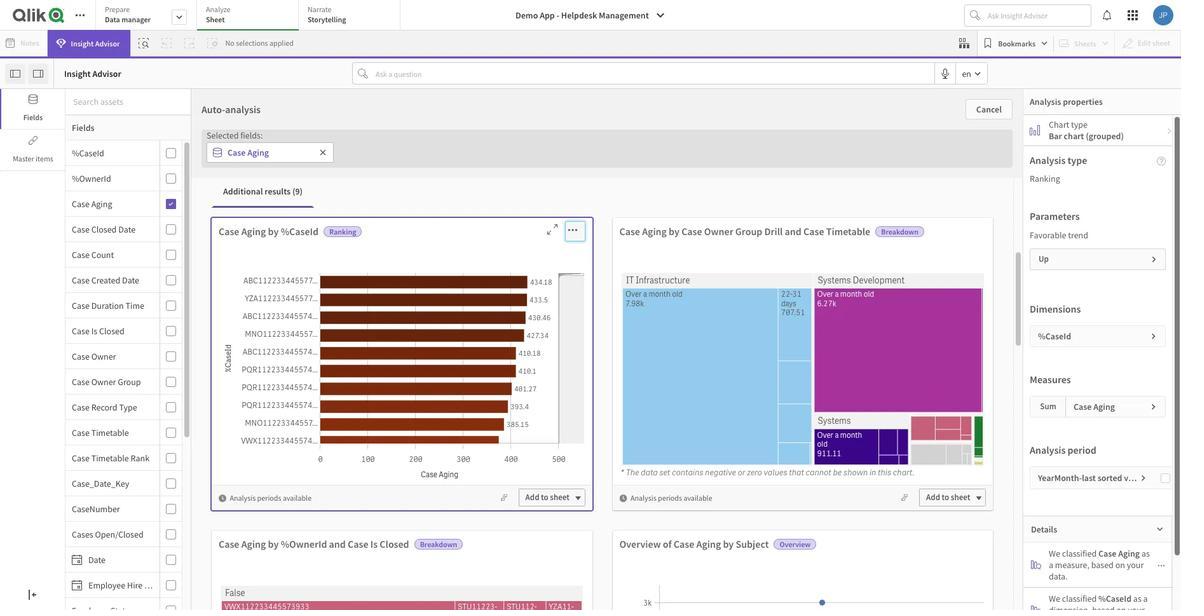 Task type: describe. For each thing, give the bounding box(es) containing it.
case closed date button
[[65, 223, 157, 235]]

sheet
[[206, 15, 225, 24]]

employee status menu item
[[65, 598, 182, 610]]

case owner button
[[65, 351, 157, 362]]

open cases vs duration * bubble size represents number of high priority open cases
[[6, 185, 252, 211]]

1 horizontal spatial values
[[1124, 472, 1149, 484]]

cases
[[228, 198, 252, 211]]

additional results (9) button
[[213, 177, 313, 207]]

date inside date menu item
[[88, 554, 105, 565]]

storytelling
[[308, 15, 346, 24]]

favorable
[[1030, 229, 1066, 241]]

duration inside 'menu item'
[[91, 300, 124, 311]]

&
[[33, 477, 40, 490]]

1 add to sheet from the left
[[525, 492, 569, 503]]

employee hire date
[[88, 579, 161, 591]]

case_date_key menu item
[[65, 471, 182, 496]]

auto-
[[202, 103, 225, 116]]

casenumber menu item
[[65, 496, 182, 522]]

case closed date menu item
[[65, 217, 182, 242]]

based for %caseid
[[1092, 605, 1115, 610]]

or
[[737, 467, 745, 478]]

case is closed menu item
[[65, 318, 182, 344]]

hide properties image
[[33, 68, 43, 79]]

record
[[91, 401, 117, 413]]

cases inside the high priority cases 72
[[236, 89, 302, 121]]

case inside "menu item"
[[72, 198, 90, 209]]

type
[[119, 401, 137, 413]]

master
[[13, 154, 34, 163]]

more image
[[563, 224, 583, 236]]

cases inside menu item
[[72, 529, 93, 540]]

breakdown for case aging by %ownerid and case is closed
[[420, 540, 457, 549]]

data
[[640, 467, 657, 478]]

small image for yearmonth-last sorted values
[[1140, 474, 1147, 482]]

a for we classified %caseid
[[1143, 593, 1148, 605]]

set
[[659, 467, 670, 478]]

case record type menu item
[[65, 395, 182, 420]]

helpdesk
[[561, 10, 597, 21]]

low
[[872, 89, 919, 121]]

case aging button
[[65, 198, 157, 209]]

Search assets text field
[[65, 90, 191, 113]]

case is closed button
[[65, 325, 157, 337]]

employee hire date menu item
[[65, 573, 182, 598]]

group inside menu item
[[118, 376, 141, 387]]

142 button
[[395, 88, 777, 179]]

by for %caseid
[[268, 225, 279, 238]]

analysis
[[225, 103, 261, 116]]

casenumber button
[[65, 503, 157, 515]]

additional
[[223, 186, 263, 197]]

open for open & resolved cases over time
[[6, 477, 31, 490]]

type for analysis
[[1068, 154, 1087, 167]]

sum button
[[1030, 397, 1066, 417]]

this
[[877, 467, 891, 478]]

case aging menu item
[[65, 191, 182, 217]]

as a measure, based on your data.
[[1049, 548, 1150, 582]]

overview for overview
[[780, 540, 811, 549]]

priority for 72
[[150, 89, 231, 121]]

0 vertical spatial timetable
[[826, 225, 870, 238]]

-
[[557, 10, 559, 21]]

on for case
[[1115, 559, 1125, 571]]

case aging inside case aging "menu item"
[[72, 198, 112, 209]]

1 vertical spatial ranking
[[329, 227, 356, 236]]

%ownerid menu item
[[65, 166, 182, 191]]

cases open/closed button
[[65, 529, 157, 540]]

date button
[[65, 554, 157, 565]]

case timetable rank menu item
[[65, 446, 182, 471]]

case count button
[[65, 249, 157, 260]]

date for employee hire date
[[144, 579, 161, 591]]

duration inside open cases vs duration * bubble size represents number of high priority open cases
[[75, 185, 116, 198]]

case owner menu item
[[65, 344, 182, 369]]

1 horizontal spatial fields
[[72, 122, 94, 133]]

application containing 72
[[0, 0, 1181, 610]]

in
[[869, 467, 876, 478]]

1 horizontal spatial of
[[663, 538, 672, 550]]

case owner
[[72, 351, 116, 362]]

narrate storytelling
[[308, 4, 346, 24]]

case owner group
[[72, 376, 141, 387]]

negative
[[705, 467, 736, 478]]

prepare
[[105, 4, 130, 14]]

hire
[[127, 579, 143, 591]]

measure,
[[1055, 559, 1089, 571]]

employee
[[88, 579, 125, 591]]

case created date menu item
[[65, 268, 182, 293]]

cases up casenumber
[[86, 477, 114, 490]]

0 vertical spatial closed
[[91, 223, 117, 235]]

1 vertical spatial time
[[140, 477, 163, 490]]

applied
[[270, 38, 294, 48]]

%caseid down dimensions
[[1038, 331, 1071, 342]]

2 add to sheet from the left
[[926, 492, 970, 503]]

2 add from the left
[[926, 492, 940, 503]]

period
[[1068, 444, 1096, 456]]

resolved
[[42, 477, 84, 490]]

open
[[205, 198, 227, 211]]

type for chart
[[1071, 119, 1088, 130]]

favorable trend
[[1030, 229, 1088, 241]]

data
[[105, 15, 120, 24]]

open for open cases vs duration * bubble size represents number of high priority open cases
[[6, 185, 31, 198]]

date for case created date
[[122, 274, 139, 286]]

data.
[[1049, 571, 1068, 582]]

last
[[1082, 472, 1096, 484]]

0 vertical spatial case aging
[[228, 147, 269, 158]]

selected
[[207, 130, 239, 141]]

(grouped)
[[1086, 130, 1124, 142]]

203
[[935, 121, 1013, 178]]

1 vertical spatial closed
[[99, 325, 124, 337]]

drill
[[764, 225, 783, 238]]

priority for 203
[[924, 89, 1005, 121]]

high priority cases 72
[[93, 89, 302, 178]]

selections
[[236, 38, 268, 48]]

james peterson image
[[1153, 5, 1173, 25]]

case inside menu item
[[72, 376, 90, 387]]

case duration time menu item
[[65, 293, 182, 318]]

dimensions
[[1030, 303, 1081, 315]]

advisor inside dropdown button
[[95, 38, 120, 48]]

timetable for case timetable
[[91, 427, 129, 438]]

1 horizontal spatial %ownerid
[[281, 538, 327, 550]]

cases open/closed
[[72, 529, 143, 540]]

periods for first add to sheet button from the right
[[658, 493, 682, 503]]

case created date button
[[65, 274, 157, 286]]

en
[[962, 68, 971, 79]]

1 vertical spatial insight advisor
[[64, 68, 121, 79]]

1 master items button from the left
[[0, 130, 65, 170]]

case inside menu item
[[72, 401, 90, 413]]

case duration time
[[72, 300, 144, 311]]

2 master items button from the left
[[1, 130, 65, 170]]

rank
[[131, 452, 149, 464]]

breakdown for case aging by case owner group drill and case timetable
[[881, 227, 918, 236]]

2 vertical spatial case aging
[[1074, 401, 1115, 413]]

aging inside "menu item"
[[91, 198, 112, 209]]

Ask a question text field
[[373, 63, 935, 84]]

cancel button
[[965, 99, 1013, 120]]

smart search image
[[139, 38, 149, 48]]

subject
[[736, 538, 769, 550]]

0 horizontal spatial fields
[[23, 113, 43, 122]]

small image for case aging
[[1150, 403, 1158, 411]]

app
[[540, 10, 555, 21]]

0 vertical spatial owner
[[704, 225, 733, 238]]

that
[[789, 467, 804, 478]]

72
[[171, 121, 223, 178]]

1 vertical spatial is
[[370, 538, 378, 550]]

bookmarks button
[[980, 33, 1051, 53]]

priority
[[173, 198, 203, 211]]



Task type: vqa. For each thing, say whether or not it's contained in the screenshot.
the rightmost periods
yes



Task type: locate. For each thing, give the bounding box(es) containing it.
advisor up high
[[92, 68, 121, 79]]

case owner group button
[[65, 376, 157, 387]]

values right 'zero'
[[763, 467, 787, 478]]

bar
[[1049, 130, 1062, 142]]

1 horizontal spatial available
[[684, 493, 712, 503]]

insight advisor down insight advisor dropdown button
[[64, 68, 121, 79]]

Ask Insight Advisor text field
[[985, 5, 1091, 25]]

bar chart image
[[1030, 125, 1040, 135]]

periods for 2nd add to sheet button from right
[[257, 493, 281, 503]]

items
[[36, 154, 53, 163]]

selected fields:
[[207, 130, 263, 141]]

duration
[[75, 185, 116, 198], [91, 300, 124, 311]]

0 vertical spatial we
[[1049, 548, 1060, 559]]

priority inside low priority cases 203
[[924, 89, 1005, 121]]

bubble
[[13, 198, 42, 211]]

0 horizontal spatial add
[[525, 492, 539, 503]]

1 horizontal spatial priority
[[924, 89, 1005, 121]]

2 open from the top
[[6, 477, 31, 490]]

analysis type
[[1030, 154, 1087, 167]]

hide assets image
[[10, 68, 20, 79]]

case aging up case closed date
[[72, 198, 112, 209]]

1 add from the left
[[525, 492, 539, 503]]

as inside as a dimension, based on you
[[1133, 593, 1141, 605]]

1 we from the top
[[1049, 548, 1060, 559]]

1 analyze image from the top
[[1031, 560, 1041, 570]]

date menu item
[[65, 547, 182, 573]]

cases down casenumber
[[72, 529, 93, 540]]

type right chart
[[1071, 119, 1088, 130]]

1 vertical spatial based
[[1092, 605, 1115, 610]]

date right hire
[[144, 579, 161, 591]]

1 vertical spatial owner
[[91, 351, 116, 362]]

date inside case closed date menu item
[[118, 223, 135, 235]]

1 vertical spatial classified
[[1062, 593, 1097, 605]]

1 priority from the left
[[150, 89, 231, 121]]

2 to from the left
[[942, 492, 949, 503]]

1 vertical spatial breakdown
[[420, 540, 457, 549]]

we up data.
[[1049, 548, 1060, 559]]

open inside open cases vs duration * bubble size represents number of high priority open cases
[[6, 185, 31, 198]]

case closed date
[[72, 223, 135, 235]]

and
[[785, 225, 801, 238], [329, 538, 346, 550]]

a
[[1049, 559, 1053, 571], [1143, 593, 1148, 605]]

fields up master items
[[23, 113, 43, 122]]

1 vertical spatial on
[[1116, 605, 1126, 610]]

a for we classified case aging
[[1049, 559, 1053, 571]]

type inside chart type bar chart (grouped)
[[1071, 119, 1088, 130]]

insight advisor
[[71, 38, 120, 48], [64, 68, 121, 79]]

small image inside up button
[[1150, 252, 1158, 267]]

analysis period
[[1030, 444, 1096, 456]]

case timetable button
[[65, 427, 157, 438]]

classified for dimension,
[[1062, 593, 1097, 605]]

case_date_key
[[72, 478, 129, 489]]

selections tool image
[[959, 38, 970, 48]]

chart
[[1049, 119, 1069, 130]]

available
[[283, 493, 312, 503], [684, 493, 712, 503]]

fields
[[23, 113, 43, 122], [72, 122, 94, 133]]

demo app - helpdesk management
[[516, 10, 649, 21]]

0 horizontal spatial *
[[6, 198, 11, 211]]

0 vertical spatial insight
[[71, 38, 94, 48]]

2 periods from the left
[[658, 493, 682, 503]]

0 horizontal spatial a
[[1049, 559, 1053, 571]]

2 available from the left
[[684, 493, 712, 503]]

2 vertical spatial closed
[[380, 538, 409, 550]]

0 vertical spatial open
[[6, 185, 31, 198]]

1 vertical spatial duration
[[91, 300, 124, 311]]

a inside as a measure, based on your data.
[[1049, 559, 1053, 571]]

2 vertical spatial timetable
[[91, 452, 129, 464]]

timetable for case timetable rank
[[91, 452, 129, 464]]

date for case closed date
[[118, 223, 135, 235]]

1 vertical spatial type
[[1068, 154, 1087, 167]]

analyze image for we classified case aging
[[1031, 560, 1041, 570]]

insight advisor inside insight advisor dropdown button
[[71, 38, 120, 48]]

%caseid up "%ownerid" button
[[72, 147, 104, 159]]

as down the your
[[1133, 593, 1141, 605]]

0 horizontal spatial add to sheet button
[[518, 489, 585, 507]]

based right dimension,
[[1092, 605, 1115, 610]]

%caseid down as a measure, based on your data.
[[1098, 593, 1131, 605]]

1 horizontal spatial ranking
[[1030, 173, 1060, 184]]

advisor down data
[[95, 38, 120, 48]]

available up case aging by %ownerid and case is closed
[[283, 493, 312, 503]]

0 vertical spatial analyze image
[[1031, 560, 1041, 570]]

0 horizontal spatial and
[[329, 538, 346, 550]]

owner up the record at the left bottom
[[91, 376, 116, 387]]

add
[[525, 492, 539, 503], [926, 492, 940, 503]]

we for measure,
[[1049, 548, 1060, 559]]

priority inside the high priority cases 72
[[150, 89, 231, 121]]

1 horizontal spatial *
[[620, 467, 624, 478]]

additional results (9)
[[223, 186, 303, 197]]

type
[[1071, 119, 1088, 130], [1068, 154, 1087, 167]]

%ownerid button
[[65, 173, 157, 184]]

case count
[[72, 249, 114, 260]]

overview of case aging by subject
[[619, 538, 769, 550]]

2 horizontal spatial case aging
[[1074, 401, 1115, 413]]

by for %ownerid
[[268, 538, 279, 550]]

1 periods from the left
[[257, 493, 281, 503]]

* the data set contains negative or zero values that cannot be shown in this chart.
[[620, 467, 914, 478]]

up button
[[1030, 249, 1165, 270]]

1 horizontal spatial add
[[926, 492, 940, 503]]

on left the your
[[1115, 559, 1125, 571]]

contains
[[672, 467, 703, 478]]

tab list containing prepare
[[95, 0, 405, 32]]

cases left the vs
[[33, 185, 61, 198]]

0 horizontal spatial analysis periods available
[[230, 493, 312, 503]]

auto-analysis
[[202, 103, 261, 116]]

by for case
[[669, 225, 679, 238]]

no
[[225, 38, 234, 48]]

1 available from the left
[[283, 493, 312, 503]]

date up employee
[[88, 554, 105, 565]]

%caseid down (9) at the top of page
[[281, 225, 319, 238]]

1 vertical spatial timetable
[[91, 427, 129, 438]]

menu
[[65, 140, 191, 610]]

cases inside low priority cases 203
[[1010, 89, 1076, 121]]

0 horizontal spatial overview
[[619, 538, 661, 550]]

yearmonth-
[[1038, 472, 1082, 484]]

up
[[1039, 254, 1049, 264]]

classified for measure,
[[1062, 548, 1097, 559]]

*
[[6, 198, 11, 211], [620, 467, 624, 478]]

created
[[91, 274, 120, 286]]

prepare data manager
[[105, 4, 151, 24]]

case count menu item
[[65, 242, 182, 268]]

1 vertical spatial %ownerid
[[281, 538, 327, 550]]

a left the measure,
[[1049, 559, 1053, 571]]

analysis periods available for 2nd add to sheet button from right
[[230, 493, 312, 503]]

we classified %caseid
[[1049, 593, 1131, 605]]

time
[[126, 300, 144, 311], [140, 477, 163, 490]]

as
[[1142, 548, 1150, 559], [1133, 593, 1141, 605]]

1 horizontal spatial and
[[785, 225, 801, 238]]

insight advisor down data
[[71, 38, 120, 48]]

open down master
[[6, 185, 31, 198]]

cancel
[[976, 104, 1002, 115]]

1 vertical spatial we
[[1049, 593, 1060, 605]]

1 vertical spatial insight
[[64, 68, 91, 79]]

1 horizontal spatial add to sheet
[[926, 492, 970, 503]]

1 sheet from the left
[[550, 492, 569, 503]]

details
[[1031, 524, 1057, 535]]

analyze sheet
[[206, 4, 230, 24]]

1 horizontal spatial sheet
[[951, 492, 970, 503]]

sheet
[[550, 492, 569, 503], [951, 492, 970, 503]]

case aging down fields:
[[228, 147, 269, 158]]

0 vertical spatial *
[[6, 198, 11, 211]]

count
[[91, 249, 114, 260]]

menu containing %caseid
[[65, 140, 191, 610]]

no selections applied
[[225, 38, 294, 48]]

analysis periods available up case aging by %ownerid and case is closed
[[230, 493, 312, 503]]

0 horizontal spatial group
[[118, 376, 141, 387]]

cases up bar chart image
[[1010, 89, 1076, 121]]

time down case created date menu item
[[126, 300, 144, 311]]

group left drill
[[735, 225, 762, 238]]

tab list
[[95, 0, 405, 32]]

0 horizontal spatial of
[[142, 198, 151, 211]]

0 vertical spatial is
[[91, 325, 97, 337]]

group
[[735, 225, 762, 238], [118, 376, 141, 387]]

we for dimension,
[[1049, 593, 1060, 605]]

analyze image left dimension,
[[1031, 605, 1041, 610]]

duration down "%ownerid" button
[[75, 185, 116, 198]]

* inside open cases vs duration * bubble size represents number of high priority open cases
[[6, 198, 11, 211]]

manager
[[122, 15, 151, 24]]

master items
[[13, 154, 53, 163]]

as for case aging
[[1142, 548, 1150, 559]]

0 vertical spatial time
[[126, 300, 144, 311]]

owner inside menu item
[[91, 351, 116, 362]]

small image for details
[[1156, 526, 1164, 533]]

application
[[0, 0, 1181, 610]]

case record type button
[[65, 401, 157, 413]]

1 vertical spatial of
[[663, 538, 672, 550]]

0 vertical spatial %ownerid
[[72, 173, 111, 184]]

chart.
[[893, 467, 914, 478]]

case record type
[[72, 401, 137, 413]]

0 vertical spatial a
[[1049, 559, 1053, 571]]

aging
[[247, 147, 269, 158], [91, 198, 112, 209], [241, 225, 266, 238], [642, 225, 667, 238], [1093, 401, 1115, 413], [241, 538, 266, 550], [696, 538, 721, 550], [1118, 548, 1140, 559]]

case owner group menu item
[[65, 369, 182, 395]]

breakdown
[[881, 227, 918, 236], [420, 540, 457, 549]]

date inside employee hire date menu item
[[144, 579, 161, 591]]

0 horizontal spatial %ownerid
[[72, 173, 111, 184]]

casenumber
[[72, 503, 120, 515]]

fields button
[[0, 89, 65, 129], [1, 89, 65, 129], [65, 115, 191, 140]]

is inside menu item
[[91, 325, 97, 337]]

0 vertical spatial classified
[[1062, 548, 1097, 559]]

classified down data.
[[1062, 593, 1097, 605]]

0 vertical spatial duration
[[75, 185, 116, 198]]

closed
[[91, 223, 117, 235], [99, 325, 124, 337], [380, 538, 409, 550]]

date inside case created date menu item
[[122, 274, 139, 286]]

small image
[[1166, 127, 1173, 135], [1150, 252, 1158, 267], [1150, 332, 1158, 340], [619, 494, 627, 502]]

low priority cases 203
[[872, 89, 1076, 178]]

small image
[[1150, 403, 1158, 411], [1140, 474, 1147, 482], [219, 494, 226, 502], [1156, 526, 1164, 533], [1158, 562, 1165, 570]]

as right we classified case aging
[[1142, 548, 1150, 559]]

overview for overview of case aging by subject
[[619, 538, 661, 550]]

%ownerid inside menu item
[[72, 173, 111, 184]]

type down "chart"
[[1068, 154, 1087, 167]]

group up the type
[[118, 376, 141, 387]]

chart
[[1064, 130, 1084, 142]]

1 to from the left
[[541, 492, 548, 503]]

1 add to sheet button from the left
[[518, 489, 585, 507]]

by
[[268, 225, 279, 238], [669, 225, 679, 238], [268, 538, 279, 550], [723, 538, 734, 550]]

* left bubble
[[6, 198, 11, 211]]

1 vertical spatial and
[[329, 538, 346, 550]]

0 horizontal spatial is
[[91, 325, 97, 337]]

1 vertical spatial open
[[6, 477, 31, 490]]

1 vertical spatial as
[[1133, 593, 1141, 605]]

sum
[[1040, 401, 1056, 412]]

bookmarks
[[998, 38, 1036, 48]]

%caseid menu item
[[65, 140, 182, 166]]

based inside as a measure, based on your data.
[[1091, 559, 1114, 571]]

full screen image
[[542, 223, 563, 236]]

0 horizontal spatial priority
[[150, 89, 231, 121]]

on inside as a dimension, based on you
[[1116, 605, 1126, 610]]

1 horizontal spatial a
[[1143, 593, 1148, 605]]

cases inside open cases vs duration * bubble size represents number of high priority open cases
[[33, 185, 61, 198]]

1 horizontal spatial case aging
[[228, 147, 269, 158]]

overview
[[619, 538, 661, 550], [780, 540, 811, 549]]

1 vertical spatial group
[[118, 376, 141, 387]]

owner for case owner
[[91, 351, 116, 362]]

date down 'number'
[[118, 223, 135, 235]]

cases up fields:
[[236, 89, 302, 121]]

2 priority from the left
[[924, 89, 1005, 121]]

0 vertical spatial type
[[1071, 119, 1088, 130]]

2 add to sheet button from the left
[[919, 489, 986, 507]]

0 vertical spatial based
[[1091, 559, 1114, 571]]

analyze image
[[1031, 560, 1041, 570], [1031, 605, 1041, 610]]

0 horizontal spatial case aging
[[72, 198, 112, 209]]

0 horizontal spatial periods
[[257, 493, 281, 503]]

case aging by case owner group drill and case timetable
[[619, 225, 870, 238]]

2 sheet from the left
[[951, 492, 970, 503]]

0 horizontal spatial available
[[283, 493, 312, 503]]

1 vertical spatial *
[[620, 467, 624, 478]]

0 horizontal spatial ranking
[[329, 227, 356, 236]]

case inside 'menu item'
[[72, 300, 90, 311]]

2 classified from the top
[[1062, 593, 1097, 605]]

a inside as a dimension, based on you
[[1143, 593, 1148, 605]]

(9)
[[292, 186, 303, 197]]

2 we from the top
[[1049, 593, 1060, 605]]

0 horizontal spatial values
[[763, 467, 787, 478]]

0 horizontal spatial to
[[541, 492, 548, 503]]

0 horizontal spatial breakdown
[[420, 540, 457, 549]]

add to sheet button
[[518, 489, 585, 507], [919, 489, 986, 507]]

analyze image left the measure,
[[1031, 560, 1041, 570]]

analysis periods available down set in the bottom right of the page
[[631, 493, 712, 503]]

%caseid inside menu item
[[72, 147, 104, 159]]

classified up data.
[[1062, 548, 1097, 559]]

cannot
[[805, 467, 831, 478]]

help image
[[1157, 157, 1166, 166]]

insight inside insight advisor dropdown button
[[71, 38, 94, 48]]

on down as a measure, based on your data.
[[1116, 605, 1126, 610]]

0 vertical spatial ranking
[[1030, 173, 1060, 184]]

based for case aging
[[1091, 559, 1114, 571]]

we down data.
[[1049, 593, 1060, 605]]

0 vertical spatial as
[[1142, 548, 1150, 559]]

insight advisor button
[[47, 30, 131, 57]]

0 vertical spatial on
[[1115, 559, 1125, 571]]

sorted
[[1098, 472, 1122, 484]]

analyze image for we classified %caseid
[[1031, 605, 1041, 610]]

as a dimension, based on you
[[1049, 593, 1148, 610]]

fields up %caseid button on the left of the page
[[72, 122, 94, 133]]

time right over
[[140, 477, 163, 490]]

priority down en
[[924, 89, 1005, 121]]

open/closed
[[95, 529, 143, 540]]

duration down the created
[[91, 300, 124, 311]]

owner left drill
[[704, 225, 733, 238]]

owner inside menu item
[[91, 376, 116, 387]]

as inside as a measure, based on your data.
[[1142, 548, 1150, 559]]

1 horizontal spatial group
[[735, 225, 762, 238]]

1 horizontal spatial is
[[370, 538, 378, 550]]

represents
[[61, 198, 106, 211]]

0 horizontal spatial add to sheet
[[525, 492, 569, 503]]

of inside open cases vs duration * bubble size represents number of high priority open cases
[[142, 198, 151, 211]]

1 horizontal spatial to
[[942, 492, 949, 503]]

date right the created
[[122, 274, 139, 286]]

be
[[833, 467, 841, 478]]

high
[[153, 198, 171, 211]]

1 horizontal spatial analysis periods available
[[631, 493, 712, 503]]

based inside as a dimension, based on you
[[1092, 605, 1115, 610]]

0 vertical spatial of
[[142, 198, 151, 211]]

2 analysis periods available from the left
[[631, 493, 712, 503]]

1 open from the top
[[6, 185, 31, 198]]

results
[[265, 186, 291, 197]]

based right the measure,
[[1091, 559, 1114, 571]]

1 horizontal spatial periods
[[658, 493, 682, 503]]

deselect field image
[[319, 149, 327, 156]]

1 classified from the top
[[1062, 548, 1097, 559]]

values right sorted
[[1124, 472, 1149, 484]]

analysis periods available for first add to sheet button from the right
[[631, 493, 712, 503]]

yearmonth-last sorted values
[[1038, 472, 1149, 484]]

2 vertical spatial owner
[[91, 376, 116, 387]]

chart type bar chart (grouped)
[[1049, 119, 1124, 142]]

2 analyze image from the top
[[1031, 605, 1041, 610]]

0 vertical spatial insight advisor
[[71, 38, 120, 48]]

case is closed
[[72, 325, 124, 337]]

case timetable menu item
[[65, 420, 182, 446]]

* left the
[[620, 467, 624, 478]]

0 vertical spatial advisor
[[95, 38, 120, 48]]

cases open/closed menu item
[[65, 522, 182, 547]]

a down the your
[[1143, 593, 1148, 605]]

%caseid button
[[65, 147, 157, 159]]

1 vertical spatial advisor
[[92, 68, 121, 79]]

1 horizontal spatial breakdown
[[881, 227, 918, 236]]

priority up selected at the top of page
[[150, 89, 231, 121]]

available down contains
[[684, 493, 712, 503]]

0 horizontal spatial sheet
[[550, 492, 569, 503]]

case timetable rank
[[72, 452, 149, 464]]

1 vertical spatial case aging
[[72, 198, 112, 209]]

case_date_key button
[[65, 478, 157, 489]]

on for %caseid
[[1116, 605, 1126, 610]]

1 analysis periods available from the left
[[230, 493, 312, 503]]

we
[[1049, 548, 1060, 559], [1049, 593, 1060, 605]]

as for %caseid
[[1133, 593, 1141, 605]]

1 vertical spatial a
[[1143, 593, 1148, 605]]

0 vertical spatial breakdown
[[881, 227, 918, 236]]

case aging up period
[[1074, 401, 1115, 413]]

case timetable rank button
[[65, 452, 157, 464]]

menu inside application
[[65, 140, 191, 610]]

time inside 'menu item'
[[126, 300, 144, 311]]

the
[[626, 467, 639, 478]]

0 vertical spatial group
[[735, 225, 762, 238]]

zero
[[747, 467, 762, 478]]

0 vertical spatial and
[[785, 225, 801, 238]]

on inside as a measure, based on your data.
[[1115, 559, 1125, 571]]

is
[[91, 325, 97, 337], [370, 538, 378, 550]]

shown
[[843, 467, 868, 478]]

owner for case owner group
[[91, 376, 116, 387]]

insight
[[71, 38, 94, 48], [64, 68, 91, 79]]

1 vertical spatial analyze image
[[1031, 605, 1041, 610]]

1 horizontal spatial overview
[[780, 540, 811, 549]]

owner up case owner group at bottom
[[91, 351, 116, 362]]

open left the &
[[6, 477, 31, 490]]



